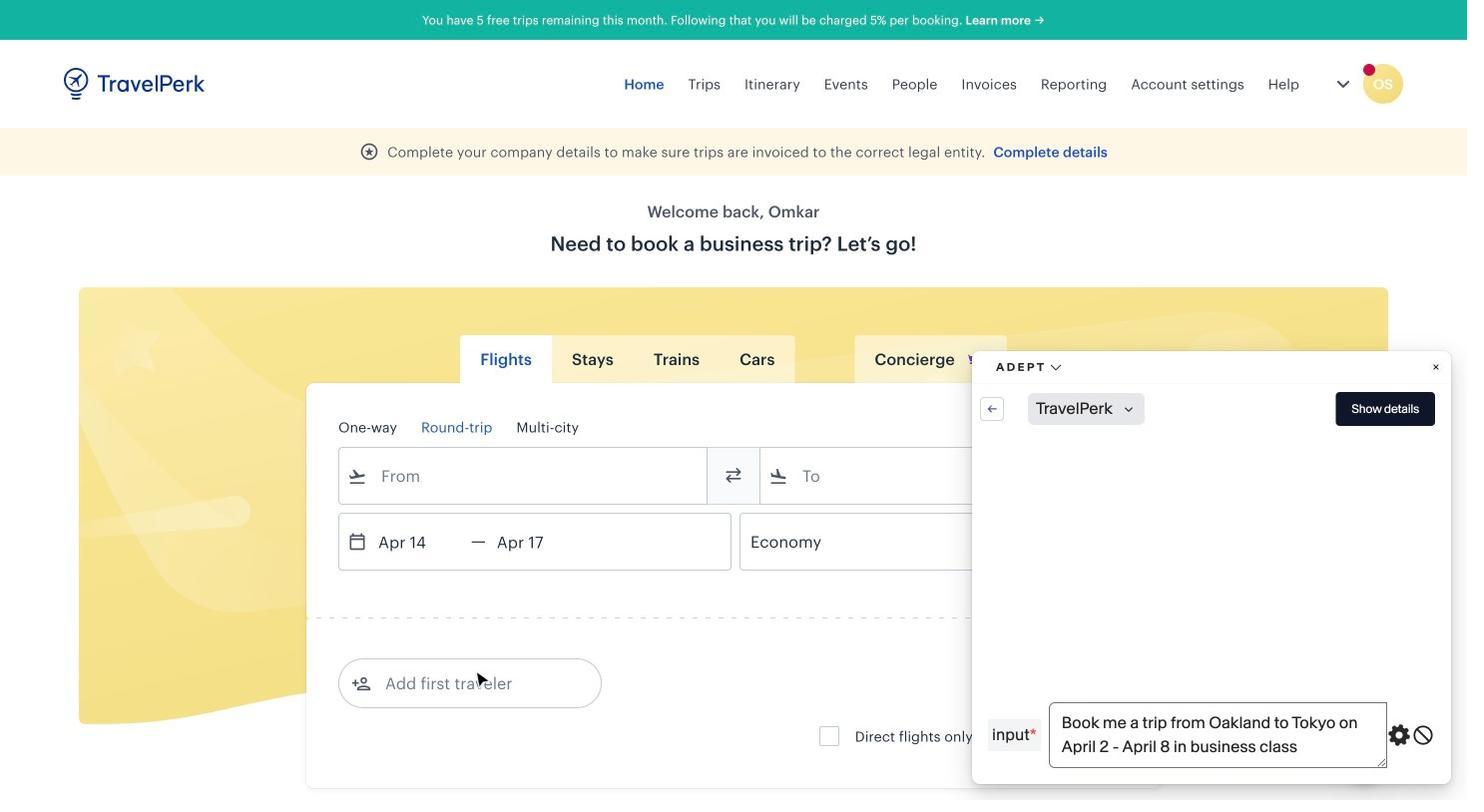Task type: vqa. For each thing, say whether or not it's contained in the screenshot.
the United Airlines "icon" on the left bottom of page
no



Task type: describe. For each thing, give the bounding box(es) containing it.
Depart text field
[[367, 514, 471, 570]]

From search field
[[367, 460, 681, 492]]



Task type: locate. For each thing, give the bounding box(es) containing it.
Add first traveler search field
[[371, 668, 579, 700]]

To search field
[[788, 460, 1102, 492]]

Return text field
[[486, 514, 590, 570]]



